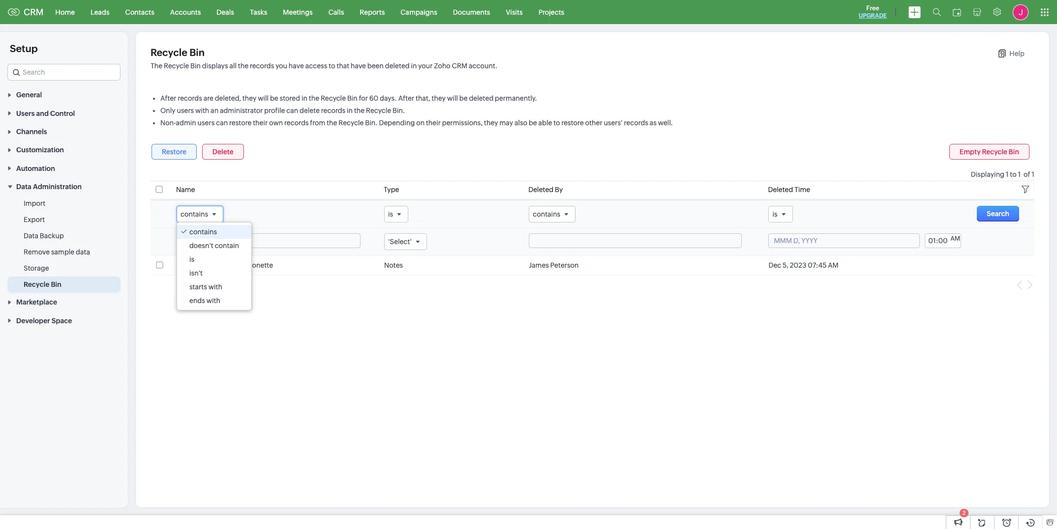 Task type: locate. For each thing, give the bounding box(es) containing it.
bin.
[[393, 107, 405, 115], [365, 119, 378, 127]]

is for second is field from the left
[[773, 211, 778, 218]]

1 horizontal spatial is field
[[769, 206, 793, 223]]

deleted left 'time'
[[768, 186, 793, 194]]

to
[[329, 62, 335, 70], [554, 119, 560, 127], [1010, 171, 1017, 179]]

data inside region
[[24, 232, 38, 240]]

1 horizontal spatial can
[[286, 107, 298, 115]]

they right the that,
[[432, 94, 446, 102]]

bin inside the "after records are deleted, they will be stored in the recycle bin for 60 days. after that, they will be deleted permanently. only users with an administrator profile can delete records in the recycle bin. non-admin users can restore their own records from the recycle bin. depending on their permissions, they may also be able to restore other users' records as well."
[[347, 94, 358, 102]]

2 horizontal spatial they
[[484, 119, 498, 127]]

after up only
[[160, 94, 176, 102]]

have right that
[[351, 62, 366, 70]]

data backup link
[[24, 231, 64, 241]]

doesn't contain
[[189, 242, 239, 250]]

in left 'your'
[[411, 62, 417, 70]]

is field up ''select''
[[384, 206, 408, 223]]

2 after from the left
[[398, 94, 414, 102]]

restore down 'administrator'
[[229, 119, 252, 127]]

1 deleted from the left
[[529, 186, 554, 194]]

ends
[[189, 297, 205, 305]]

0 vertical spatial in
[[411, 62, 417, 70]]

1 horizontal spatial deleted
[[469, 94, 494, 102]]

permissions,
[[442, 119, 483, 127]]

and
[[36, 110, 49, 117]]

users and control button
[[0, 104, 128, 122]]

data
[[16, 183, 31, 191], [24, 232, 38, 240]]

is up ''select''
[[388, 211, 393, 218]]

0 horizontal spatial their
[[253, 119, 268, 127]]

their left 'own'
[[253, 119, 268, 127]]

of
[[1024, 171, 1031, 179]]

with down starts with
[[207, 297, 220, 305]]

all
[[229, 62, 237, 70]]

2 deleted from the left
[[768, 186, 793, 194]]

0 horizontal spatial after
[[160, 94, 176, 102]]

marketplace
[[16, 299, 57, 307]]

2023
[[790, 262, 807, 270]]

1 vertical spatial for
[[201, 262, 210, 270]]

recycle bin link
[[24, 280, 62, 290]]

0 vertical spatial to
[[329, 62, 335, 70]]

recycle
[[151, 47, 187, 58], [164, 62, 189, 70], [321, 94, 346, 102], [366, 107, 391, 115], [339, 119, 364, 127], [24, 281, 49, 289]]

in up delete
[[302, 94, 308, 102]]

is field
[[384, 206, 408, 223], [769, 206, 793, 223]]

data for data backup
[[24, 232, 38, 240]]

thanks
[[177, 262, 199, 270]]

crm right zoho
[[452, 62, 468, 70]]

calls link
[[321, 0, 352, 24]]

developer
[[16, 317, 50, 325]]

1 vertical spatial am
[[828, 262, 839, 270]]

1 vertical spatial can
[[216, 119, 228, 127]]

have right you
[[289, 62, 304, 70]]

visits link
[[498, 0, 531, 24]]

data administration region
[[0, 196, 128, 293]]

is down deleted time
[[773, 211, 778, 218]]

1 horizontal spatial 1
[[1018, 171, 1021, 179]]

1 vertical spatial in
[[302, 94, 308, 102]]

data for data administration
[[16, 183, 31, 191]]

1 horizontal spatial deleted
[[768, 186, 793, 194]]

deleted for deleted time
[[768, 186, 793, 194]]

0 vertical spatial deleted
[[385, 62, 410, 70]]

am
[[951, 235, 961, 243], [828, 262, 839, 270]]

2
[[963, 511, 966, 517]]

backup
[[40, 232, 64, 240]]

1 left of
[[1018, 171, 1021, 179]]

leads
[[91, 8, 110, 16]]

search element
[[927, 0, 947, 24]]

is for second is field from the right
[[388, 211, 393, 218]]

1 horizontal spatial after
[[398, 94, 414, 102]]

their right on
[[426, 119, 441, 127]]

contains field down by
[[529, 206, 576, 223]]

the
[[238, 62, 249, 70], [309, 94, 319, 102], [354, 107, 365, 115], [327, 119, 337, 127], [211, 262, 222, 270]]

as
[[650, 119, 657, 127]]

deleted up permissions,
[[469, 94, 494, 102]]

0 horizontal spatial contains field
[[177, 206, 223, 223]]

will up permissions,
[[447, 94, 458, 102]]

restore
[[229, 119, 252, 127], [562, 119, 584, 127]]

1 horizontal spatial am
[[951, 235, 961, 243]]

automation button
[[0, 159, 128, 177]]

1 1 from the left
[[1006, 171, 1009, 179]]

own
[[269, 119, 283, 127]]

recycle up the
[[151, 47, 187, 58]]

profile
[[264, 107, 285, 115]]

zoho
[[434, 62, 451, 70]]

bin inside "link"
[[51, 281, 62, 289]]

recycle down 60
[[366, 107, 391, 115]]

1
[[1006, 171, 1009, 179], [1018, 171, 1021, 179], [1032, 171, 1035, 179]]

1 vertical spatial crm
[[452, 62, 468, 70]]

james
[[529, 262, 549, 270]]

recycle bin the recycle bin displays all the records you have access to that have been deleted in your zoho crm account.
[[151, 47, 498, 70]]

recycle bin
[[24, 281, 62, 289]]

1 vertical spatial to
[[554, 119, 560, 127]]

bin up marketplace dropdown button
[[51, 281, 62, 289]]

1 vertical spatial data
[[24, 232, 38, 240]]

calendar image
[[953, 8, 961, 16]]

to left that
[[329, 62, 335, 70]]

tree
[[177, 223, 251, 311]]

0 horizontal spatial is
[[189, 256, 194, 264]]

projects link
[[531, 0, 572, 24]]

reports link
[[352, 0, 393, 24]]

2 vertical spatial to
[[1010, 171, 1017, 179]]

users down an
[[198, 119, 215, 127]]

home
[[55, 8, 75, 16]]

records left as
[[624, 119, 648, 127]]

marketplace button
[[0, 293, 128, 312]]

to right able
[[554, 119, 560, 127]]

2 horizontal spatial in
[[411, 62, 417, 70]]

deals link
[[209, 0, 242, 24]]

time
[[795, 186, 811, 194]]

with for ends
[[207, 297, 220, 305]]

other
[[585, 119, 603, 127]]

displays
[[202, 62, 228, 70]]

be up profile
[[270, 94, 278, 102]]

1 restore from the left
[[229, 119, 252, 127]]

james peterson
[[529, 262, 579, 270]]

None text field
[[177, 234, 361, 249]]

'select'
[[388, 238, 412, 246]]

they left "may"
[[484, 119, 498, 127]]

restore left other
[[562, 119, 584, 127]]

2 horizontal spatial is
[[773, 211, 778, 218]]

1 horizontal spatial is
[[388, 211, 393, 218]]

1 horizontal spatial be
[[459, 94, 468, 102]]

2 will from the left
[[447, 94, 458, 102]]

0 horizontal spatial will
[[258, 94, 269, 102]]

0 horizontal spatial have
[[289, 62, 304, 70]]

will
[[258, 94, 269, 102], [447, 94, 458, 102]]

0 vertical spatial can
[[286, 107, 298, 115]]

recycle up from
[[321, 94, 346, 102]]

records down delete
[[284, 119, 309, 127]]

1 horizontal spatial will
[[447, 94, 458, 102]]

None button
[[152, 144, 197, 160], [202, 144, 244, 160], [950, 144, 1030, 160], [977, 206, 1020, 222], [152, 144, 197, 160], [202, 144, 244, 160], [950, 144, 1030, 160], [977, 206, 1020, 222]]

documents link
[[445, 0, 498, 24]]

1 horizontal spatial for
[[359, 94, 368, 102]]

0 horizontal spatial they
[[242, 94, 257, 102]]

profile element
[[1007, 0, 1035, 24]]

0 vertical spatial users
[[177, 107, 194, 115]]

crm left home 'link'
[[24, 7, 44, 17]]

1 vertical spatial deleted
[[469, 94, 494, 102]]

2 horizontal spatial be
[[529, 119, 537, 127]]

users up admin on the left top of the page
[[177, 107, 194, 115]]

is field down deleted time
[[769, 206, 793, 223]]

is inside tree
[[189, 256, 194, 264]]

1 right displaying
[[1006, 171, 1009, 179]]

general
[[16, 91, 42, 99]]

1 have from the left
[[289, 62, 304, 70]]

contains field down the name
[[177, 206, 223, 223]]

5,
[[783, 262, 789, 270]]

1 horizontal spatial bin.
[[393, 107, 405, 115]]

be right also
[[529, 119, 537, 127]]

0 horizontal spatial crm
[[24, 7, 44, 17]]

deleted left by
[[529, 186, 554, 194]]

name
[[176, 186, 195, 194]]

MMM D, YYYY text field
[[769, 234, 920, 249]]

Search text field
[[8, 64, 120, 80]]

2 vertical spatial with
[[207, 297, 220, 305]]

0 horizontal spatial 1
[[1006, 171, 1009, 179]]

0 vertical spatial crm
[[24, 7, 44, 17]]

1 will from the left
[[258, 94, 269, 102]]

1 contains field from the left
[[177, 206, 223, 223]]

bin. up "depending"
[[393, 107, 405, 115]]

0 horizontal spatial can
[[216, 119, 228, 127]]

they up 'administrator'
[[242, 94, 257, 102]]

2 their from the left
[[426, 119, 441, 127]]

tasks link
[[242, 0, 275, 24]]

tasks
[[250, 8, 267, 16]]

contains down the name
[[181, 211, 208, 218]]

for right thanks
[[201, 262, 210, 270]]

update
[[223, 262, 246, 270]]

contains field
[[177, 206, 223, 223], [529, 206, 576, 223]]

doesn't
[[189, 242, 213, 250]]

0 vertical spatial am
[[951, 235, 961, 243]]

bin left 60
[[347, 94, 358, 102]]

data down export
[[24, 232, 38, 240]]

home link
[[48, 0, 83, 24]]

data up import 'link'
[[16, 183, 31, 191]]

can
[[286, 107, 298, 115], [216, 119, 228, 127]]

0 vertical spatial for
[[359, 94, 368, 102]]

contains for tree containing contains
[[189, 228, 217, 236]]

1 horizontal spatial to
[[554, 119, 560, 127]]

1 right of
[[1032, 171, 1035, 179]]

contains down deleted by at top
[[533, 211, 561, 218]]

0 horizontal spatial be
[[270, 94, 278, 102]]

1 horizontal spatial have
[[351, 62, 366, 70]]

can down stored
[[286, 107, 298, 115]]

in right delete
[[347, 107, 353, 115]]

0 vertical spatial with
[[195, 107, 209, 115]]

0 horizontal spatial to
[[329, 62, 335, 70]]

1 horizontal spatial contains field
[[529, 206, 576, 223]]

1 horizontal spatial restore
[[562, 119, 584, 127]]

create menu image
[[909, 6, 921, 18]]

contains up doesn't
[[189, 228, 217, 236]]

an
[[211, 107, 219, 115]]

'Select' field
[[384, 234, 427, 251]]

your
[[418, 62, 433, 70]]

1 vertical spatial users
[[198, 119, 215, 127]]

data inside dropdown button
[[16, 183, 31, 191]]

1 vertical spatial bin.
[[365, 119, 378, 127]]

sample
[[51, 249, 74, 256]]

with left an
[[195, 107, 209, 115]]

storage
[[24, 265, 49, 273]]

users
[[177, 107, 194, 115], [198, 119, 215, 127]]

to left of
[[1010, 171, 1017, 179]]

None text field
[[529, 234, 742, 249], [926, 235, 951, 246], [529, 234, 742, 249], [926, 235, 951, 246]]

records inside the recycle bin the recycle bin displays all the records you have access to that have been deleted in your zoho crm account.
[[250, 62, 274, 70]]

accounts link
[[162, 0, 209, 24]]

contains inside tree
[[189, 228, 217, 236]]

will up profile
[[258, 94, 269, 102]]

developer space button
[[0, 312, 128, 330]]

deleted
[[529, 186, 554, 194], [768, 186, 793, 194]]

contains for first contains field
[[181, 211, 208, 218]]

1 horizontal spatial crm
[[452, 62, 468, 70]]

campaigns link
[[393, 0, 445, 24]]

the inside the recycle bin the recycle bin displays all the records you have access to that have been deleted in your zoho crm account.
[[238, 62, 249, 70]]

general button
[[0, 86, 128, 104]]

be
[[270, 94, 278, 102], [459, 94, 468, 102], [529, 119, 537, 127]]

1 horizontal spatial their
[[426, 119, 441, 127]]

be up permissions,
[[459, 94, 468, 102]]

records left you
[[250, 62, 274, 70]]

deleted right "been"
[[385, 62, 410, 70]]

bin
[[190, 47, 205, 58], [190, 62, 201, 70], [347, 94, 358, 102], [51, 281, 62, 289]]

contains for second contains field
[[533, 211, 561, 218]]

is up isn't
[[189, 256, 194, 264]]

0 horizontal spatial restore
[[229, 119, 252, 127]]

recycle down the storage link
[[24, 281, 49, 289]]

bin. down 60
[[365, 119, 378, 127]]

0 vertical spatial data
[[16, 183, 31, 191]]

after left the that,
[[398, 94, 414, 102]]

2 vertical spatial in
[[347, 107, 353, 115]]

can down an
[[216, 119, 228, 127]]

with inside the "after records are deleted, they will be stored in the recycle bin for 60 days. after that, they will be deleted permanently. only users with an administrator profile can delete records in the recycle bin. non-admin users can restore their own records from the recycle bin. depending on their permissions, they may also be able to restore other users' records as well."
[[195, 107, 209, 115]]

thanks for the update donette
[[177, 262, 275, 270]]

deleted
[[385, 62, 410, 70], [469, 94, 494, 102]]

users'
[[604, 119, 623, 127]]

2 horizontal spatial 1
[[1032, 171, 1035, 179]]

with for starts
[[208, 284, 222, 291]]

0 horizontal spatial deleted
[[385, 62, 410, 70]]

None field
[[7, 64, 121, 81]]

remove sample data link
[[24, 248, 90, 257]]

0 horizontal spatial deleted
[[529, 186, 554, 194]]

0 horizontal spatial is field
[[384, 206, 408, 223]]

1 vertical spatial with
[[208, 284, 222, 291]]

data administration button
[[0, 177, 128, 196]]

2 horizontal spatial to
[[1010, 171, 1017, 179]]

for left 60
[[359, 94, 368, 102]]

with right starts
[[208, 284, 222, 291]]

records up from
[[321, 107, 346, 115]]

1 horizontal spatial users
[[198, 119, 215, 127]]



Task type: describe. For each thing, give the bounding box(es) containing it.
deleted inside the "after records are deleted, they will be stored in the recycle bin for 60 days. after that, they will be deleted permanently. only users with an administrator profile can delete records in the recycle bin. non-admin users can restore their own records from the recycle bin. depending on their permissions, they may also be able to restore other users' records as well."
[[469, 94, 494, 102]]

by
[[555, 186, 563, 194]]

1 is field from the left
[[384, 206, 408, 223]]

07:45
[[808, 262, 827, 270]]

1 after from the left
[[160, 94, 176, 102]]

search image
[[933, 8, 941, 16]]

contacts
[[125, 8, 154, 16]]

0 horizontal spatial users
[[177, 107, 194, 115]]

displaying 1 to 1 of 1
[[971, 171, 1035, 179]]

days.
[[380, 94, 397, 102]]

access
[[305, 62, 327, 70]]

automation
[[16, 165, 55, 173]]

to inside the recycle bin the recycle bin displays all the records you have access to that have been deleted in your zoho crm account.
[[329, 62, 335, 70]]

free
[[867, 4, 880, 12]]

users and control
[[16, 110, 75, 117]]

in inside the recycle bin the recycle bin displays all the records you have access to that have been deleted in your zoho crm account.
[[411, 62, 417, 70]]

starts with
[[189, 284, 222, 291]]

users
[[16, 110, 35, 117]]

been
[[367, 62, 384, 70]]

deleted for deleted by
[[529, 186, 554, 194]]

space
[[52, 317, 72, 325]]

profile image
[[1013, 4, 1029, 20]]

projects
[[539, 8, 565, 16]]

to inside the "after records are deleted, they will be stored in the recycle bin for 60 days. after that, they will be deleted permanently. only users with an administrator profile can delete records in the recycle bin. non-admin users can restore their own records from the recycle bin. depending on their permissions, they may also be able to restore other users' records as well."
[[554, 119, 560, 127]]

meetings link
[[275, 0, 321, 24]]

recycle inside "link"
[[24, 281, 49, 289]]

0 vertical spatial bin.
[[393, 107, 405, 115]]

that
[[337, 62, 349, 70]]

may
[[500, 119, 513, 127]]

3 1 from the left
[[1032, 171, 1035, 179]]

deleted,
[[215, 94, 241, 102]]

only
[[160, 107, 175, 115]]

channels
[[16, 128, 47, 136]]

data administration
[[16, 183, 82, 191]]

export link
[[24, 215, 45, 225]]

import link
[[24, 199, 45, 209]]

calls
[[329, 8, 344, 16]]

depending
[[379, 119, 415, 127]]

customization
[[16, 146, 64, 154]]

delete
[[300, 107, 320, 115]]

2 restore from the left
[[562, 119, 584, 127]]

donette
[[247, 262, 273, 270]]

deleted by
[[529, 186, 563, 194]]

able
[[539, 119, 552, 127]]

leads link
[[83, 0, 117, 24]]

bin up displays
[[190, 47, 205, 58]]

import
[[24, 200, 45, 208]]

non-
[[160, 119, 176, 127]]

recycle right the
[[164, 62, 189, 70]]

on
[[416, 119, 425, 127]]

the
[[151, 62, 162, 70]]

remove
[[24, 249, 50, 256]]

dec 5, 2023 07:45 am
[[769, 262, 839, 270]]

account.
[[469, 62, 498, 70]]

recycle right from
[[339, 119, 364, 127]]

upgrade
[[859, 12, 887, 19]]

free upgrade
[[859, 4, 887, 19]]

from
[[310, 119, 325, 127]]

stored
[[280, 94, 300, 102]]

contain
[[215, 242, 239, 250]]

1 horizontal spatial they
[[432, 94, 446, 102]]

2 1 from the left
[[1018, 171, 1021, 179]]

reports
[[360, 8, 385, 16]]

0 horizontal spatial am
[[828, 262, 839, 270]]

peterson
[[551, 262, 579, 270]]

campaigns
[[401, 8, 437, 16]]

isn't
[[189, 270, 203, 278]]

1 their from the left
[[253, 119, 268, 127]]

bin left displays
[[190, 62, 201, 70]]

developer space
[[16, 317, 72, 325]]

deals
[[217, 8, 234, 16]]

2 is field from the left
[[769, 206, 793, 223]]

starts
[[189, 284, 207, 291]]

dec
[[769, 262, 782, 270]]

well.
[[658, 119, 673, 127]]

admin
[[176, 119, 196, 127]]

1 horizontal spatial in
[[347, 107, 353, 115]]

crm inside the recycle bin the recycle bin displays all the records you have access to that have been deleted in your zoho crm account.
[[452, 62, 468, 70]]

channels button
[[0, 122, 128, 141]]

documents
[[453, 8, 490, 16]]

tree containing contains
[[177, 223, 251, 311]]

0 horizontal spatial in
[[302, 94, 308, 102]]

0 horizontal spatial bin.
[[365, 119, 378, 127]]

0 horizontal spatial for
[[201, 262, 210, 270]]

data
[[76, 249, 90, 256]]

that,
[[416, 94, 430, 102]]

deleted inside the recycle bin the recycle bin displays all the records you have access to that have been deleted in your zoho crm account.
[[385, 62, 410, 70]]

customization button
[[0, 141, 128, 159]]

deleted time
[[768, 186, 811, 194]]

after records are deleted, they will be stored in the recycle bin for 60 days. after that, they will be deleted permanently. only users with an administrator profile can delete records in the recycle bin. non-admin users can restore their own records from the recycle bin. depending on their permissions, they may also be able to restore other users' records as well.
[[160, 94, 673, 127]]

data backup
[[24, 232, 64, 240]]

60
[[369, 94, 378, 102]]

remove sample data
[[24, 249, 90, 256]]

2 have from the left
[[351, 62, 366, 70]]

storage link
[[24, 264, 49, 274]]

permanently.
[[495, 94, 537, 102]]

control
[[50, 110, 75, 117]]

meetings
[[283, 8, 313, 16]]

are
[[204, 94, 213, 102]]

export
[[24, 216, 45, 224]]

for inside the "after records are deleted, they will be stored in the recycle bin for 60 days. after that, they will be deleted permanently. only users with an administrator profile can delete records in the recycle bin. non-admin users can restore their own records from the recycle bin. depending on their permissions, they may also be able to restore other users' records as well."
[[359, 94, 368, 102]]

setup
[[10, 43, 38, 54]]

create menu element
[[903, 0, 927, 24]]

records left are
[[178, 94, 202, 102]]

2 contains field from the left
[[529, 206, 576, 223]]



Task type: vqa. For each thing, say whether or not it's contained in the screenshot.
Data Backup link
yes



